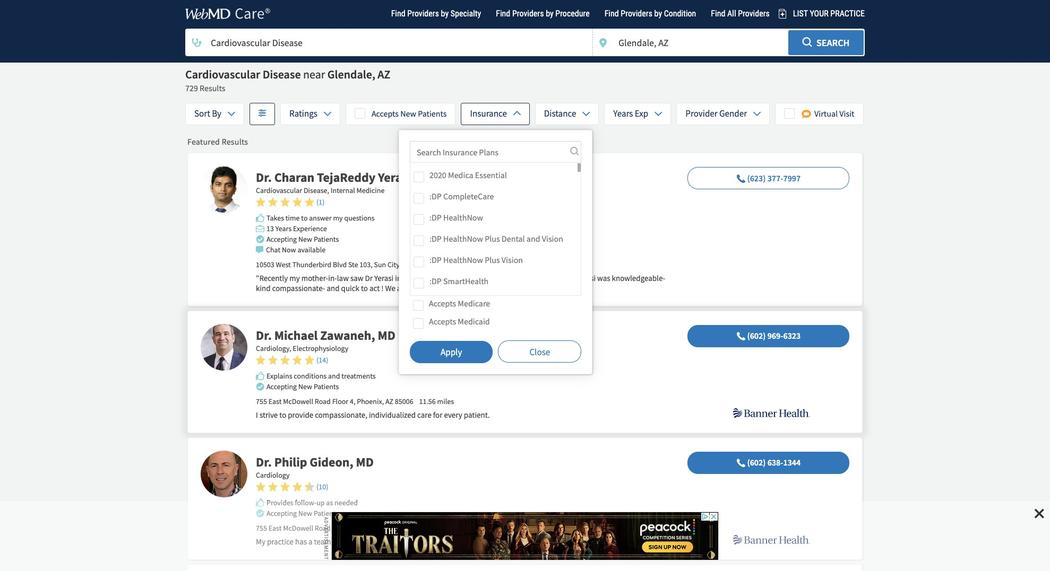 Task type: locate. For each thing, give the bounding box(es) containing it.
md right zawaneh, at bottom left
[[378, 328, 396, 344]]

0 horizontal spatial dr
[[365, 273, 373, 284]]

dr. inside dr. michael zawaneh, md cardiology, electrophysiology
[[256, 328, 272, 344]]

dr. michael zawaneh, md cardiology, electrophysiology
[[256, 328, 396, 354]]

years right 13 at the left top
[[275, 224, 292, 234]]

plus inside checkbox
[[485, 255, 500, 265]]

2 vertical spatial phone icon image
[[737, 459, 746, 468]]

!
[[381, 284, 384, 294]]

:dp for :dp healthnow plus dental and vision
[[430, 234, 442, 244]]

2020 medica essential
[[430, 170, 507, 181]]

mcdowell up has
[[283, 524, 313, 534]]

1 horizontal spatial vision
[[542, 234, 563, 244]]

1 vertical spatial results
[[222, 136, 248, 147]]

strive
[[260, 410, 278, 421]]

638-
[[768, 458, 783, 468]]

road,
[[315, 524, 333, 534]]

1 horizontal spatial in
[[495, 273, 501, 284]]

accepting new patients down follow-
[[267, 509, 339, 519]]

10 link
[[256, 482, 328, 493]]

az up the philosophy
[[363, 524, 371, 534]]

1 vertical spatial phoenix,
[[334, 524, 361, 534]]

0 vertical spatial results
[[200, 83, 225, 93]]

(602) 969-6323 button
[[687, 325, 849, 348]]

1 vertical spatial (602)
[[747, 458, 766, 468]]

755 up i
[[256, 397, 267, 407]]

insurance button
[[461, 103, 530, 125]]

healthnow down :dp completecare
[[443, 212, 483, 223]]

0 vertical spatial plus
[[485, 234, 500, 244]]

chatnow icon image
[[256, 246, 263, 254]]

logo image for mz
[[733, 409, 810, 419]]

healthnow inside option
[[443, 234, 483, 244]]

2020 Medica Essential checkbox
[[410, 168, 578, 186]]

results
[[200, 83, 225, 93], [222, 136, 248, 147]]

years
[[613, 108, 633, 120], [275, 224, 292, 234]]

0 vertical spatial a
[[503, 273, 507, 284]]

award icon image up i
[[256, 383, 264, 391]]

755 inside 755 east mcdowell road, phoenix, az 85006 12.10 miles my practice has a team philosophy that strives to deliver comprehensive, expert care.
[[256, 524, 267, 534]]

1 horizontal spatial dr
[[567, 273, 575, 284]]

(602) inside button
[[747, 331, 766, 341]]

in right webb
[[495, 273, 501, 284]]

0 horizontal spatial md
[[356, 455, 374, 471]]

award icon image for mz
[[256, 383, 264, 391]]

1 award icon image from the top
[[256, 235, 264, 244]]

to right "strives"
[[410, 537, 417, 547]]

search image
[[570, 147, 579, 156]]

miles up every
[[437, 397, 454, 407]]

very
[[409, 284, 424, 294]]

0 vertical spatial award icon image
[[256, 235, 264, 244]]

0 vertical spatial years
[[613, 108, 633, 120]]

:DP CompleteCare checkbox
[[410, 189, 578, 207]]

1 tab from the left
[[384, 1, 489, 27]]

phone icon image inside '(602) 638-1344' button
[[737, 459, 746, 468]]

accepts for accepts medicaid
[[429, 316, 456, 327]]

az up individualized
[[385, 397, 393, 407]]

cardiovascular inside cardiovascular disease near glendale, az 729 results
[[185, 67, 260, 82]]

:dp down :dp completecare
[[430, 212, 442, 223]]

az down search doctors, conditions, or procedures text field
[[378, 67, 390, 82]]

(602) left '969-'
[[747, 331, 766, 341]]

0 vertical spatial (602)
[[747, 331, 766, 341]]

a
[[503, 273, 507, 284], [308, 537, 313, 547]]

yerasi down sun
[[374, 273, 394, 284]]

0 horizontal spatial yerasi
[[374, 273, 394, 284]]

(602) for mz
[[747, 331, 766, 341]]

healthnow down :dp healthnow
[[443, 234, 483, 244]]

mcdowell inside 755 east mcdowell road, phoenix, az 85006 12.10 miles my practice has a team philosophy that strives to deliver comprehensive, expert care.
[[283, 524, 313, 534]]

east up strive
[[268, 397, 282, 407]]

phone icon image
[[737, 175, 746, 183], [737, 332, 746, 341], [737, 459, 746, 468]]

your
[[810, 8, 829, 18]]

dr.
[[256, 169, 272, 186], [256, 328, 272, 344], [256, 455, 272, 471]]

1 horizontal spatial md
[[378, 328, 396, 344]]

:dp healthnow
[[430, 212, 483, 223]]

award icon image for pg
[[256, 510, 264, 518]]

down arrow image inside provider gender button
[[753, 110, 761, 118]]

and inside :dp healthnow plus dental and vision option
[[527, 234, 540, 244]]

virtual
[[814, 109, 838, 119]]

11.56
[[419, 397, 436, 407]]

down arrow image inside years exp button
[[655, 110, 662, 118]]

Zip Code or City, State text field
[[593, 30, 788, 55]]

md right gideon,
[[356, 455, 374, 471]]

1 horizontal spatial years
[[613, 108, 633, 120]]

cardiovascular up 729
[[185, 67, 260, 82]]

by
[[212, 108, 221, 120]]

Enter search terms text field
[[410, 141, 581, 162]]

1 mcdowell from the top
[[283, 397, 313, 407]]

0 vertical spatial accepts
[[372, 109, 399, 119]]

years left exp
[[613, 108, 633, 120]]

1 horizontal spatial yerasi
[[576, 273, 596, 284]]

2 dr. from the top
[[256, 328, 272, 344]]

down arrow image right gender
[[753, 110, 761, 118]]

md inside 'dr. philip gideon, md cardiology'
[[356, 455, 374, 471]]

dr. philip gideon, md link
[[256, 455, 374, 471]]

0 vertical spatial accepting new patients
[[267, 235, 339, 244]]

dr. philip gideon, md cardiology
[[256, 455, 374, 481]]

accepting new patients down 13 years experience
[[267, 235, 339, 244]]

philip gideon image
[[201, 451, 247, 498]]

ste
[[348, 260, 358, 270]]

accepts medicare
[[429, 298, 490, 309]]

miles up deliver
[[414, 524, 431, 534]]

phoenix,
[[357, 397, 384, 407], [334, 524, 361, 534]]

0 vertical spatial 85006
[[395, 397, 413, 407]]

0 vertical spatial mcdowell
[[283, 397, 313, 407]]

0 vertical spatial and
[[527, 234, 540, 244]]

apply
[[441, 347, 462, 358]]

down arrow image inside sort by button
[[228, 110, 235, 118]]

1 horizontal spatial a
[[503, 273, 507, 284]]

0 horizontal spatial years
[[275, 224, 292, 234]]

2 horizontal spatial md
[[418, 169, 435, 186]]

755 inside 755 east mcdowell road floor 4, phoenix, az 85006 11.56 miles i strive to provide compassionate, individualized care for every patient.
[[256, 397, 267, 407]]

plus down ':dp healthnow' checkbox
[[485, 234, 500, 244]]

1 plus from the top
[[485, 234, 500, 244]]

1 in from the left
[[395, 273, 401, 284]]

1 vertical spatial vision
[[502, 255, 523, 265]]

down arrow image right distance
[[583, 110, 590, 118]]

2 phone icon image from the top
[[737, 332, 746, 341]]

has
[[295, 537, 307, 547]]

3 accepting from the top
[[267, 509, 297, 519]]

east for pg
[[268, 524, 282, 534]]

1 vertical spatial accepting new patients
[[267, 382, 339, 392]]

2 tab from the left
[[489, 1, 597, 27]]

1 vertical spatial plus
[[485, 255, 500, 265]]

1 link
[[256, 197, 325, 208]]

1 vertical spatial 755
[[256, 524, 267, 534]]

vision right dental
[[542, 234, 563, 244]]

results right 729
[[200, 83, 225, 93]]

search image
[[802, 37, 812, 47]]

Virtual Visit checkbox
[[775, 103, 864, 125]]

east up practice
[[268, 524, 282, 534]]

charan
[[274, 169, 314, 186]]

(602) inside button
[[747, 458, 766, 468]]

1 down arrow image from the left
[[228, 110, 235, 118]]

provider gender button
[[677, 103, 770, 125]]

east inside 755 east mcdowell road floor 4, phoenix, az 85006 11.56 miles i strive to provide compassionate, individualized care for every patient.
[[268, 397, 282, 407]]

:dp for :dp smarthealth
[[430, 276, 442, 287]]

10
[[319, 483, 326, 492]]

md right yerasi,
[[418, 169, 435, 186]]

dr. up cardiology
[[256, 455, 272, 471]]

cardiovascular up '1' link
[[256, 186, 302, 195]]

are
[[397, 284, 408, 294]]

Accepts Medicaid checkbox
[[410, 314, 581, 332]]

3 :dp from the top
[[430, 234, 442, 244]]

1 accepting new patients from the top
[[267, 235, 339, 244]]

in left the the
[[395, 273, 401, 284]]

10503
[[256, 260, 274, 270]]

1 vertical spatial my
[[289, 273, 300, 284]]

questions
[[344, 213, 375, 223]]

:dp up at
[[430, 255, 442, 265]]

2 vertical spatial md
[[356, 455, 374, 471]]

None checkbox
[[410, 295, 578, 313]]

:dp for :dp healthnow
[[430, 212, 442, 223]]

0 vertical spatial dr.
[[256, 169, 272, 186]]

2 vertical spatial miles
[[414, 524, 431, 534]]

3 dr. from the top
[[256, 455, 272, 471]]

completecare
[[443, 191, 494, 202]]

1344
[[783, 458, 801, 468]]

that
[[371, 537, 385, 547]]

3 phone icon image from the top
[[737, 459, 746, 468]]

dr
[[365, 273, 373, 284], [567, 273, 575, 284]]

1 horizontal spatial my
[[333, 213, 343, 223]]

1 logo image from the top
[[733, 409, 810, 419]]

essential
[[475, 170, 507, 181]]

dr right saw
[[365, 273, 373, 284]]

2 vertical spatial accepting
[[267, 509, 297, 519]]

1 vertical spatial logo image
[[733, 536, 810, 546]]

patient.
[[464, 410, 490, 421]]

1 vertical spatial a
[[308, 537, 313, 547]]

az inside 755 east mcdowell road floor 4, phoenix, az 85006 11.56 miles i strive to provide compassionate, individualized care for every patient.
[[385, 397, 393, 407]]

down arrow image inside ratings "button"
[[324, 110, 331, 118]]

close
[[530, 347, 550, 358]]

accepting down provides
[[267, 509, 297, 519]]

mcdowell inside 755 east mcdowell road floor 4, phoenix, az 85006 11.56 miles i strive to provide compassionate, individualized care for every patient.
[[283, 397, 313, 407]]

more
[[481, 284, 497, 294]]

results right featured
[[222, 136, 248, 147]]

as
[[326, 499, 333, 508]]

in-
[[328, 273, 337, 284]]

law
[[337, 273, 349, 284]]

provide
[[288, 410, 313, 421]]

1 vertical spatial phone icon image
[[737, 332, 746, 341]]

2 down arrow image from the left
[[324, 110, 331, 118]]

plus for dental
[[485, 234, 500, 244]]

insurance
[[470, 108, 507, 120]]

cardiovascular inside dr. charan tejareddy yerasi, md cardiovascular disease, internal medicine
[[256, 186, 302, 195]]

medica
[[448, 170, 473, 181]]

star on image
[[256, 198, 265, 207], [280, 198, 290, 207], [305, 198, 314, 207], [280, 356, 290, 365], [293, 356, 302, 365], [280, 483, 290, 492], [293, 483, 302, 492], [305, 483, 314, 492]]

phone icon image for pg
[[737, 459, 746, 468]]

1 vertical spatial dr.
[[256, 328, 272, 344]]

down arrow image right by at the top left
[[228, 110, 235, 118]]

dr. inside 'dr. philip gideon, md cardiology'
[[256, 455, 272, 471]]

0 vertical spatial md
[[418, 169, 435, 186]]

new
[[400, 109, 416, 119], [298, 235, 312, 244], [298, 382, 312, 392], [298, 509, 312, 519]]

1 :dp from the top
[[430, 191, 442, 202]]

gideon,
[[310, 455, 353, 471]]

2 accepting from the top
[[267, 382, 297, 392]]

:dp up 5.23
[[430, 234, 442, 244]]

14 slider
[[256, 355, 328, 366]]

east inside 755 east mcdowell road, phoenix, az 85006 12.10 miles my practice has a team philosophy that strives to deliver comprehensive, expert care.
[[268, 524, 282, 534]]

care.
[[520, 537, 536, 547]]

michael zawaneh image
[[201, 324, 247, 371]]

1 vertical spatial years
[[275, 224, 292, 234]]

plus down :dp healthnow plus dental and vision option
[[485, 255, 500, 265]]

2 award icon image from the top
[[256, 383, 264, 391]]

ratings button
[[280, 103, 340, 125]]

3 award icon image from the top
[[256, 510, 264, 518]]

my down west
[[289, 273, 300, 284]]

(602) for pg
[[747, 458, 766, 468]]

down arrow image right ratings
[[324, 110, 331, 118]]

:dp healthnow plus vision
[[430, 255, 523, 265]]

:dp down 2020
[[430, 191, 442, 202]]

2 vertical spatial award icon image
[[256, 510, 264, 518]]

1 755 from the top
[[256, 397, 267, 407]]

plus for vision
[[485, 255, 500, 265]]

and right conditions
[[328, 372, 340, 381]]

vision up serious
[[502, 255, 523, 265]]

2 east from the top
[[268, 524, 282, 534]]

near
[[303, 67, 325, 82]]

2 vertical spatial healthnow
[[443, 255, 483, 265]]

0 vertical spatial phoenix,
[[357, 397, 384, 407]]

2 healthnow from the top
[[443, 234, 483, 244]]

down arrow image
[[228, 110, 235, 118], [324, 110, 331, 118], [583, 110, 590, 118], [655, 110, 662, 118], [753, 110, 761, 118]]

new inside checkbox
[[400, 109, 416, 119]]

phone icon image inside '(602) 969-6323' button
[[737, 332, 746, 341]]

yerasi,
[[378, 169, 415, 186]]

2 (602) from the top
[[747, 458, 766, 468]]

needed
[[334, 499, 358, 508]]

cy
[[216, 179, 232, 200]]

award icon image up my
[[256, 510, 264, 518]]

to left the act
[[361, 284, 368, 294]]

accepting new patients for mz
[[267, 382, 339, 392]]

1 healthnow from the top
[[443, 212, 483, 223]]

accepting new patients down conditions
[[267, 382, 339, 392]]

az right city,
[[403, 260, 411, 270]]

compassionate-
[[272, 284, 325, 294]]

10503 west thunderbird blvd ste 103, sun city, az 85351 5.23 miles
[[256, 260, 468, 270]]

phone icon image left 638-
[[737, 459, 746, 468]]

:dp smarthealth
[[430, 276, 489, 287]]

dr right situation. at the right top of the page
[[567, 273, 575, 284]]

md inside dr. michael zawaneh, md cardiology, electrophysiology
[[378, 328, 396, 344]]

west
[[276, 260, 291, 270]]

dr. left charan on the top of the page
[[256, 169, 272, 186]]

0 vertical spatial accepting
[[267, 235, 297, 244]]

0 vertical spatial healthnow
[[443, 212, 483, 223]]

distance
[[544, 108, 576, 120]]

mcdowell for pg
[[283, 524, 313, 534]]

1 vertical spatial mcdowell
[[283, 524, 313, 534]]

distance button
[[535, 103, 599, 125]]

plus inside option
[[485, 234, 500, 244]]

mcdowell for mz
[[283, 397, 313, 407]]

1 phone icon image from the top
[[737, 175, 746, 183]]

accepts inside checkbox
[[372, 109, 399, 119]]

0 vertical spatial east
[[268, 397, 282, 407]]

accepting up the now
[[267, 235, 297, 244]]

vision inside checkbox
[[502, 255, 523, 265]]

down arrow image inside the distance button
[[583, 110, 590, 118]]

0 horizontal spatial 85006
[[372, 524, 391, 534]]

accepts down thankful on the left
[[429, 298, 456, 309]]

award icon image up chatnow icon
[[256, 235, 264, 244]]

accepts down glendale,
[[372, 109, 399, 119]]

2 vertical spatial and
[[328, 372, 340, 381]]

3 healthnow from the top
[[443, 255, 483, 265]]

1 east from the top
[[268, 397, 282, 407]]

(602) left 638-
[[747, 458, 766, 468]]

5 :dp from the top
[[430, 276, 442, 287]]

to inside recently my mother-in-law saw dr yerasi in the er at banner dell webb in a serious  situation. dr yerasi was knowledgeable- kind compassionate- and quick to act !   we are very thankful
[[361, 284, 368, 294]]

star on image
[[268, 198, 278, 207], [293, 198, 302, 207], [256, 356, 265, 365], [268, 356, 278, 365], [305, 356, 314, 365], [256, 483, 265, 492], [268, 483, 278, 492]]

2 755 from the top
[[256, 524, 267, 534]]

phoenix, up the philosophy
[[334, 524, 361, 534]]

2 vertical spatial dr.
[[256, 455, 272, 471]]

85006 up individualized
[[395, 397, 413, 407]]

2 yerasi from the left
[[576, 273, 596, 284]]

my right "answer"
[[333, 213, 343, 223]]

md inside dr. charan tejareddy yerasi, md cardiovascular disease, internal medicine
[[418, 169, 435, 186]]

accepts new patients
[[372, 109, 447, 119]]

0 horizontal spatial a
[[308, 537, 313, 547]]

0 vertical spatial vision
[[542, 234, 563, 244]]

1 (602) from the top
[[747, 331, 766, 341]]

2 logo image from the top
[[733, 536, 810, 546]]

down arrow image for sort by
[[228, 110, 235, 118]]

:dp right er
[[430, 276, 442, 287]]

4 down arrow image from the left
[[655, 110, 662, 118]]

accepting down explains
[[267, 382, 297, 392]]

a left serious
[[503, 273, 507, 284]]

5 down arrow image from the left
[[753, 110, 761, 118]]

2 accepting new patients from the top
[[267, 382, 339, 392]]

cardiovascular disease near glendale, az 729 results
[[185, 67, 390, 93]]

accepts
[[372, 109, 399, 119], [429, 298, 456, 309], [429, 316, 456, 327]]

1 vertical spatial and
[[327, 284, 340, 294]]

0 vertical spatial phone icon image
[[737, 175, 746, 183]]

patients
[[418, 109, 447, 119], [314, 235, 339, 244], [314, 382, 339, 392], [314, 509, 339, 519]]

2 :dp from the top
[[430, 212, 442, 223]]

1 vertical spatial accepts
[[429, 298, 456, 309]]

0 vertical spatial 755
[[256, 397, 267, 407]]

1 dr. from the top
[[256, 169, 272, 186]]

4 :dp from the top
[[430, 255, 442, 265]]

search button
[[788, 30, 864, 55]]

0 vertical spatial cardiovascular
[[185, 67, 260, 82]]

tab list
[[384, 1, 777, 27]]

years exp
[[613, 108, 648, 120]]

and left quick
[[327, 284, 340, 294]]

mcdowell up the provide at the bottom of page
[[283, 397, 313, 407]]

explains
[[267, 372, 292, 381]]

1 vertical spatial 85006
[[372, 524, 391, 534]]

2 vertical spatial accepts
[[429, 316, 456, 327]]

0 horizontal spatial my
[[289, 273, 300, 284]]

1 vertical spatial miles
[[437, 397, 454, 407]]

85006 up that
[[372, 524, 391, 534]]

3 down arrow image from the left
[[583, 110, 590, 118]]

to right strive
[[279, 410, 286, 421]]

755 up my
[[256, 524, 267, 534]]

accepts down accepts medicare
[[429, 316, 456, 327]]

city,
[[388, 260, 401, 270]]

dr. up cardiology,
[[256, 328, 272, 344]]

disease
[[263, 67, 301, 82]]

healthnow for :dp healthnow plus vision
[[443, 255, 483, 265]]

a inside recently my mother-in-law saw dr yerasi in the er at banner dell webb in a serious  situation. dr yerasi was knowledgeable- kind compassionate- and quick to act !   we are very thankful
[[503, 273, 507, 284]]

0 horizontal spatial in
[[395, 273, 401, 284]]

0 horizontal spatial vision
[[502, 255, 523, 265]]

3 accepting new patients from the top
[[267, 509, 339, 519]]

glendale,
[[327, 67, 375, 82]]

to inside 755 east mcdowell road floor 4, phoenix, az 85006 11.56 miles i strive to provide compassionate, individualized care for every patient.
[[279, 410, 286, 421]]

1 vertical spatial md
[[378, 328, 396, 344]]

dr. for pg
[[256, 455, 272, 471]]

yerasi left was
[[576, 273, 596, 284]]

1 horizontal spatial 85006
[[395, 397, 413, 407]]

phone icon image inside (623) 377-7997 button
[[737, 175, 746, 183]]

advertisement region
[[332, 513, 718, 561]]

a right has
[[308, 537, 313, 547]]

healthnow up 'dell'
[[443, 255, 483, 265]]

logo image
[[733, 409, 810, 419], [733, 536, 810, 546]]

practice
[[267, 537, 294, 547]]

2 vertical spatial accepting new patients
[[267, 509, 339, 519]]

phone icon image left '969-'
[[737, 332, 746, 341]]

er
[[416, 273, 424, 284]]

award icon image
[[256, 235, 264, 244], [256, 383, 264, 391], [256, 510, 264, 518]]

1 vertical spatial accepting
[[267, 382, 297, 392]]

treatments
[[342, 372, 376, 381]]

phoenix, right 4,
[[357, 397, 384, 407]]

2 dr from the left
[[567, 273, 575, 284]]

1 vertical spatial healthnow
[[443, 234, 483, 244]]

ratings
[[289, 108, 317, 120]]

kind
[[256, 284, 271, 294]]

down arrow image right exp
[[655, 110, 662, 118]]

and right dental
[[527, 234, 540, 244]]

2 plus from the top
[[485, 255, 500, 265]]

1 vertical spatial east
[[268, 524, 282, 534]]

2 mcdowell from the top
[[283, 524, 313, 534]]

1 vertical spatial award icon image
[[256, 383, 264, 391]]

1 vertical spatial cardiovascular
[[256, 186, 302, 195]]

0 vertical spatial logo image
[[733, 409, 810, 419]]

miles up 'dell'
[[451, 260, 468, 270]]

and
[[527, 234, 540, 244], [327, 284, 340, 294], [328, 372, 340, 381]]

provider gender
[[686, 108, 747, 120]]

tab
[[384, 1, 489, 27], [489, 1, 597, 27], [597, 1, 704, 27], [704, 1, 777, 27]]

sort by
[[194, 108, 221, 120]]

phone icon image left (623)
[[737, 175, 746, 183]]



Task type: vqa. For each thing, say whether or not it's contained in the screenshot.
. to the middle
no



Task type: describe. For each thing, give the bounding box(es) containing it.
up
[[316, 499, 325, 508]]

(602) 638-1344 button
[[687, 452, 849, 475]]

close button
[[498, 341, 581, 363]]

years exp button
[[604, 103, 671, 125]]

philip
[[274, 455, 307, 471]]

cardiology,
[[256, 344, 291, 354]]

sort
[[194, 108, 210, 120]]

dr. charan tejareddy yerasi, md cardiovascular disease, internal medicine
[[256, 169, 435, 195]]

situation.
[[534, 273, 566, 284]]

85006 inside 755 east mcdowell road floor 4, phoenix, az 85006 11.56 miles i strive to provide compassionate, individualized care for every patient.
[[395, 397, 413, 407]]

to right time
[[301, 213, 308, 223]]

east for mz
[[268, 397, 282, 407]]

team
[[314, 537, 331, 547]]

featured
[[187, 136, 220, 147]]

thankful
[[425, 284, 453, 294]]

sun
[[374, 260, 386, 270]]

az inside 755 east mcdowell road, phoenix, az 85006 12.10 miles my practice has a team philosophy that strives to deliver comprehensive, expert care.
[[363, 524, 371, 534]]

i
[[256, 410, 258, 421]]

1 accepting from the top
[[267, 235, 297, 244]]

road
[[315, 397, 331, 407]]

virtual visit
[[814, 109, 855, 119]]

1 yerasi from the left
[[374, 273, 394, 284]]

patients inside checkbox
[[418, 109, 447, 119]]

0 vertical spatial my
[[333, 213, 343, 223]]

0 vertical spatial miles
[[451, 260, 468, 270]]

medicare
[[458, 298, 490, 309]]

(602) 969-6323
[[746, 331, 801, 341]]

az inside cardiovascular disease near glendale, az 729 results
[[378, 67, 390, 82]]

available
[[298, 245, 326, 255]]

down arrow image for years exp
[[655, 110, 662, 118]]

gender
[[719, 108, 747, 120]]

down arrow image for distance
[[583, 110, 590, 118]]

1
[[319, 198, 322, 207]]

electrophysiology
[[293, 344, 348, 354]]

Accepts Medicare checkbox
[[410, 296, 581, 314]]

accepting new patients for pg
[[267, 509, 339, 519]]

Search doctors, conditions, or procedures text field
[[185, 30, 592, 55]]

729
[[185, 83, 198, 93]]

:DP SmartHealth checkbox
[[410, 274, 578, 292]]

Accepts New Patients checkbox
[[346, 103, 456, 125]]

12.10
[[396, 524, 413, 534]]

md for pg
[[356, 455, 374, 471]]

type ahead field
[[185, 29, 593, 56]]

phoenix, inside 755 east mcdowell road floor 4, phoenix, az 85006 11.56 miles i strive to provide compassionate, individualized care for every patient.
[[357, 397, 384, 407]]

logo image for pg
[[733, 536, 810, 546]]

md for mz
[[378, 328, 396, 344]]

miles inside 755 east mcdowell road floor 4, phoenix, az 85006 11.56 miles i strive to provide compassionate, individualized care for every patient.
[[437, 397, 454, 407]]

pg
[[215, 465, 233, 485]]

755 east mcdowell road floor 4, phoenix, az 85006 11.56 miles i strive to provide compassionate, individualized care for every patient.
[[256, 397, 490, 421]]

down arrow image for provider gender
[[753, 110, 761, 118]]

:DP HealthNow Plus Dental and Vision checkbox
[[410, 231, 578, 250]]

webb
[[474, 273, 493, 284]]

provider
[[686, 108, 718, 120]]

6323
[[783, 331, 801, 341]]

85006 inside 755 east mcdowell road, phoenix, az 85006 12.10 miles my practice has a team philosophy that strives to deliver comprehensive, expert care.
[[372, 524, 391, 534]]

thunderbird
[[292, 260, 331, 270]]

explains conditions and treatments
[[267, 372, 376, 381]]

10 slider
[[256, 482, 328, 493]]

accepts for accepts medicare
[[429, 298, 456, 309]]

3 tab from the left
[[597, 1, 704, 27]]

13 years experience
[[267, 224, 327, 234]]

comprehensive,
[[443, 537, 496, 547]]

phone icon image for mz
[[737, 332, 746, 341]]

blvd
[[333, 260, 347, 270]]

dr. for mz
[[256, 328, 272, 344]]

charan teja reddy yerasi image
[[201, 166, 247, 213]]

chat
[[266, 245, 280, 255]]

2020
[[430, 170, 446, 181]]

list your practice link
[[777, 8, 865, 19]]

:dp for :dp completecare
[[430, 191, 442, 202]]

a inside 755 east mcdowell road, phoenix, az 85006 12.10 miles my practice has a team philosophy that strives to deliver comprehensive, expert care.
[[308, 537, 313, 547]]

years inside years exp button
[[613, 108, 633, 120]]

healthnow for :dp healthnow
[[443, 212, 483, 223]]

my inside recently my mother-in-law saw dr yerasi in the er at banner dell webb in a serious  situation. dr yerasi was knowledgeable- kind compassionate- and quick to act !   we are very thankful
[[289, 273, 300, 284]]

1 dr from the left
[[365, 273, 373, 284]]

healthnow for :dp healthnow plus dental and vision
[[443, 234, 483, 244]]

dr. inside dr. charan tejareddy yerasi, md cardiovascular disease, internal medicine
[[256, 169, 272, 186]]

miles inside 755 east mcdowell road, phoenix, az 85006 12.10 miles my practice has a team philosophy that strives to deliver comprehensive, expert care.
[[414, 524, 431, 534]]

7997
[[783, 173, 801, 184]]

webmd care image
[[185, 8, 270, 20]]

results inside cardiovascular disease near glendale, az 729 results
[[200, 83, 225, 93]]

14 link
[[256, 355, 328, 366]]

(623)
[[747, 173, 766, 184]]

1 slider
[[256, 197, 325, 208]]

knowledgeable-
[[612, 273, 665, 284]]

969-
[[768, 331, 783, 341]]

saw
[[350, 273, 363, 284]]

vision inside option
[[542, 234, 563, 244]]

search
[[815, 37, 850, 49]]

:dp completecare
[[430, 191, 494, 202]]

down arrow image
[[513, 109, 521, 117]]

recently my mother-in-law saw dr yerasi in the er at banner dell webb in a serious  situation. dr yerasi was knowledgeable- kind compassionate- and quick to act !   we are very thankful
[[256, 273, 665, 294]]

internal
[[331, 186, 355, 195]]

recently
[[259, 273, 288, 284]]

experience
[[293, 224, 327, 234]]

care
[[417, 410, 432, 421]]

we
[[385, 284, 395, 294]]

michael
[[274, 328, 318, 344]]

2 in from the left
[[495, 273, 501, 284]]

individualized
[[369, 410, 416, 421]]

:dp healthnow plus dental and vision
[[430, 234, 563, 244]]

accepts medicaid
[[429, 316, 490, 327]]

practice
[[831, 8, 865, 18]]

down arrow image for ratings
[[324, 110, 331, 118]]

mz
[[214, 338, 234, 358]]

accepting for pg
[[267, 509, 297, 519]]

...
[[455, 284, 461, 294]]

dr. charan tejareddy yerasi, md link
[[256, 169, 435, 186]]

×
[[1034, 502, 1045, 523]]

sort by button
[[185, 103, 244, 125]]

:DP HealthNow Plus Vision checkbox
[[410, 253, 578, 271]]

:dp for :dp healthnow plus vision
[[430, 255, 442, 265]]

now
[[282, 245, 296, 255]]

... read more
[[455, 284, 497, 294]]

takes time to answer my questions
[[267, 213, 375, 223]]

medicaid
[[458, 316, 490, 327]]

type ahead field
[[593, 29, 865, 56]]

4,
[[350, 397, 355, 407]]

phoenix, inside 755 east mcdowell road, phoenix, az 85006 12.10 miles my practice has a team philosophy that strives to deliver comprehensive, expert care.
[[334, 524, 361, 534]]

5.23
[[436, 260, 449, 270]]

chat now available
[[266, 245, 326, 255]]

my
[[256, 537, 265, 547]]

serious
[[508, 273, 532, 284]]

accepting for mz
[[267, 382, 297, 392]]

answer
[[309, 213, 332, 223]]

accepts for accepts new patients
[[372, 109, 399, 119]]

time
[[286, 213, 300, 223]]

755 for mz
[[256, 397, 267, 407]]

checkbox-group group
[[410, 168, 578, 572]]

103,
[[360, 260, 373, 270]]

apply button
[[410, 341, 493, 364]]

floor
[[332, 397, 348, 407]]

provides
[[267, 499, 293, 508]]

4 tab from the left
[[704, 1, 777, 27]]

to inside 755 east mcdowell road, phoenix, az 85006 12.10 miles my practice has a team philosophy that strives to deliver comprehensive, expert care.
[[410, 537, 417, 547]]

:DP HealthNow checkbox
[[410, 210, 578, 228]]

755 for pg
[[256, 524, 267, 534]]

and inside recently my mother-in-law saw dr yerasi in the er at banner dell webb in a serious  situation. dr yerasi was knowledgeable- kind compassionate- and quick to act !   we are very thankful
[[327, 284, 340, 294]]

was
[[597, 273, 610, 284]]

medicine
[[357, 186, 385, 195]]



